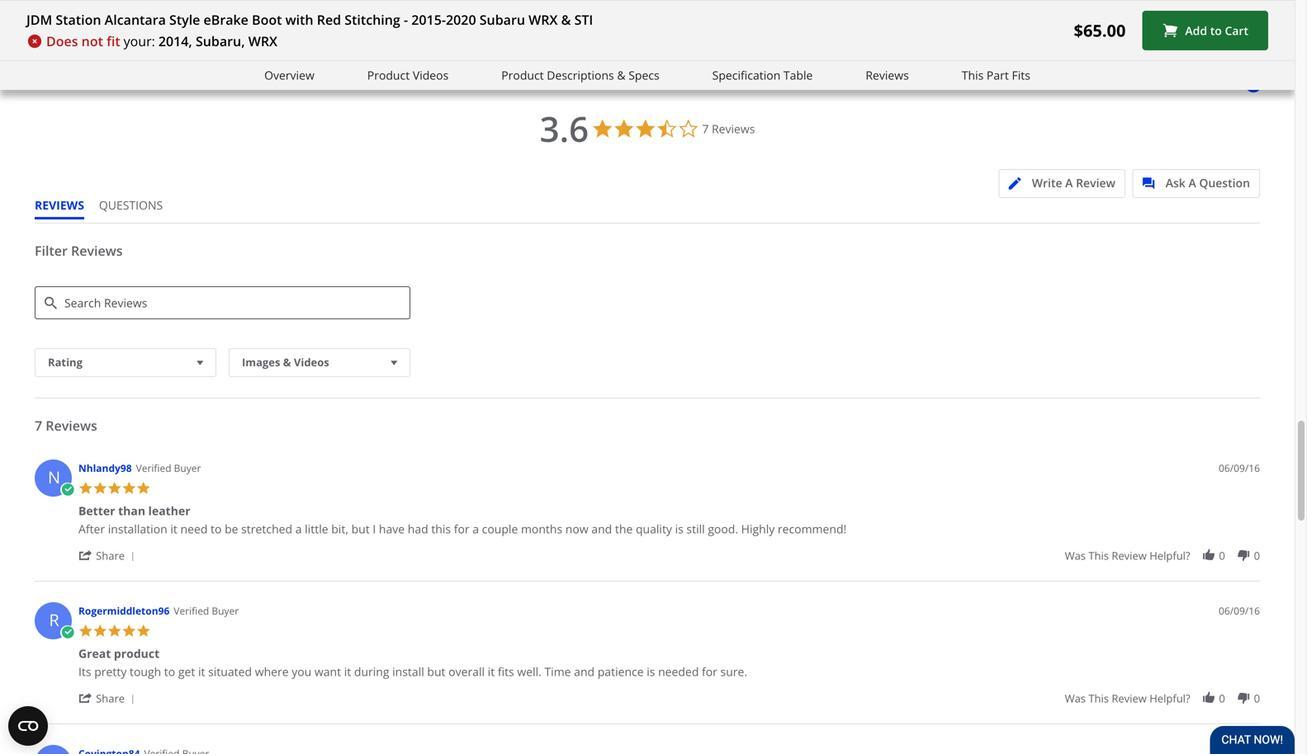 Task type: vqa. For each thing, say whether or not it's contained in the screenshot.
Re-
no



Task type: locate. For each thing, give the bounding box(es) containing it.
seperator image
[[128, 552, 138, 562], [128, 695, 138, 705]]

need
[[180, 521, 208, 537]]

during
[[354, 664, 389, 680]]

reviews
[[866, 67, 909, 83], [712, 121, 755, 137], [71, 242, 123, 260], [46, 417, 97, 435]]

helpful? for n
[[1150, 549, 1190, 564]]

share
[[96, 549, 125, 564], [96, 692, 125, 706]]

buyer up situated
[[212, 604, 239, 618]]

installation
[[108, 521, 167, 537]]

descriptions
[[547, 67, 614, 83]]

better than leather heading
[[78, 503, 190, 522]]

1 vertical spatial but
[[427, 664, 446, 680]]

a right the ask
[[1189, 175, 1196, 191]]

helpful? left vote up review by nhlandy98 on  9 jun 2016 image
[[1150, 549, 1190, 564]]

1 horizontal spatial for
[[702, 664, 718, 680]]

and inside 'great product its pretty tough to get it situated where you want it during install but overall it fits well. time and patience is needed for sure.'
[[574, 664, 595, 680]]

1 review date 06/09/16 element from the top
[[1219, 462, 1260, 476]]

buyer up the leather
[[174, 462, 201, 475]]

share image
[[78, 549, 93, 563], [78, 692, 93, 706]]

ask a question
[[1166, 175, 1250, 191]]

was this review helpful? for r
[[1065, 692, 1190, 706]]

was this review helpful?
[[1065, 549, 1190, 564], [1065, 692, 1190, 706]]

2014,
[[158, 32, 192, 50]]

& right the images
[[283, 355, 291, 370]]

(7) right the boot
[[291, 11, 303, 24]]

share for r
[[96, 692, 125, 706]]

1 vertical spatial &
[[617, 67, 626, 83]]

highly
[[741, 521, 775, 537]]

verified up the leather
[[136, 462, 171, 475]]

was this review helpful? left vote up review by nhlandy98 on  9 jun 2016 image
[[1065, 549, 1190, 564]]

a
[[295, 521, 302, 537], [473, 521, 479, 537]]

0 right the vote down review by rogermiddleton96 on  9 jun 2016 icon
[[1254, 692, 1260, 706]]

1 vertical spatial was this review helpful?
[[1065, 692, 1190, 706]]

verified buyer heading
[[136, 462, 201, 476], [174, 604, 239, 618]]

nhlandy98
[[78, 462, 132, 475]]

1 vertical spatial was
[[1065, 692, 1086, 706]]

sti
[[574, 11, 593, 28]]

0 vertical spatial share button
[[78, 548, 141, 564]]

0 vertical spatial and
[[592, 521, 612, 537]]

1 seperator image from the top
[[128, 552, 138, 562]]

helpful? for r
[[1150, 692, 1190, 706]]

specification table link
[[712, 66, 813, 85]]

get
[[178, 664, 195, 680]]

heading
[[144, 747, 209, 755]]

2 was from the top
[[1065, 692, 1086, 706]]

2 helpful? from the top
[[1150, 692, 1190, 706]]

1 horizontal spatial down triangle image
[[387, 354, 401, 371]]

circle checkmark image
[[60, 483, 75, 498]]

but left the i
[[351, 521, 370, 537]]

it right want
[[344, 664, 351, 680]]

is left still
[[675, 521, 684, 537]]

share button down pretty
[[78, 691, 141, 706]]

0 horizontal spatial for
[[454, 521, 470, 537]]

star image
[[108, 12, 121, 25], [121, 12, 133, 25], [229, 12, 242, 25], [242, 12, 254, 25], [279, 12, 291, 25], [388, 12, 400, 25], [400, 12, 412, 25], [437, 12, 449, 25], [546, 12, 558, 25], [558, 12, 571, 25], [571, 12, 583, 25], [1191, 12, 1204, 25], [78, 481, 93, 496], [136, 481, 151, 496], [93, 624, 107, 639], [122, 624, 136, 639], [136, 624, 151, 639]]

for left the sure.
[[702, 664, 718, 680]]

2 was this review helpful? from the top
[[1065, 692, 1190, 706]]

videos down 2015- at the top left of the page
[[413, 67, 449, 83]]

1 horizontal spatial a
[[473, 521, 479, 537]]

videos
[[413, 67, 449, 83], [294, 355, 329, 370]]

(7) for 1st 7 total reviews element from the right
[[291, 11, 303, 24]]

0 vertical spatial share
[[96, 549, 125, 564]]

you
[[292, 664, 312, 680]]

verified for r
[[174, 604, 209, 618]]

0 horizontal spatial &
[[283, 355, 291, 370]]

1 vertical spatial and
[[574, 664, 595, 680]]

1 vertical spatial for
[[702, 664, 718, 680]]

1 horizontal spatial a
[[1189, 175, 1196, 191]]

06/09/16
[[1219, 462, 1260, 475], [1219, 604, 1260, 618]]

stretched
[[241, 521, 292, 537]]

2 seperator image from the top
[[128, 695, 138, 705]]

is
[[675, 521, 684, 537], [647, 664, 655, 680]]

patience
[[598, 664, 644, 680]]

2 down triangle image from the left
[[387, 354, 401, 371]]

group for r
[[1065, 692, 1260, 706]]

1 horizontal spatial but
[[427, 664, 446, 680]]

a for write
[[1065, 175, 1073, 191]]

0 vertical spatial helpful?
[[1150, 549, 1190, 564]]

ebrake
[[204, 11, 248, 28]]

1 was from the top
[[1065, 549, 1086, 564]]

and
[[592, 521, 612, 537], [574, 664, 595, 680]]

2 7 total reviews element from the left
[[229, 11, 361, 25]]

to left be
[[211, 521, 222, 537]]

1 horizontal spatial 7 reviews
[[702, 121, 755, 137]]

and right time
[[574, 664, 595, 680]]

1 vertical spatial 7 reviews
[[35, 417, 97, 435]]

1 vertical spatial buyer
[[212, 604, 239, 618]]

jdm
[[26, 11, 52, 28]]

0 vertical spatial wrx
[[529, 11, 558, 28]]

but inside better than leather after installation it need to be stretched a little bit, but i have had this for a couple months now and the quality is still good. highly recommend!
[[351, 521, 370, 537]]

& inside field
[[283, 355, 291, 370]]

1 total reviews element
[[546, 11, 678, 25]]

to left get
[[164, 664, 175, 680]]

the
[[615, 521, 633, 537]]

verified buyer heading up the leather
[[136, 462, 201, 476]]

nhlandy98 verified buyer
[[78, 462, 201, 475]]

1 horizontal spatial wrx
[[529, 11, 558, 28]]

images & videos element
[[229, 348, 410, 377]]

2 total reviews element
[[1179, 11, 1307, 25]]

0 horizontal spatial verified
[[136, 462, 171, 475]]

to right add at the top right
[[1210, 23, 1222, 38]]

vote up review by rogermiddleton96 on  9 jun 2016 image
[[1202, 692, 1216, 706]]

1 horizontal spatial verified
[[174, 604, 209, 618]]

group
[[1065, 549, 1260, 564], [1065, 692, 1260, 706]]

tab panel
[[26, 452, 1268, 755]]

was this review helpful? for n
[[1065, 549, 1190, 564]]

1 was this review helpful? from the top
[[1065, 549, 1190, 564]]

0 vertical spatial verified buyer heading
[[136, 462, 201, 476]]

0 vertical spatial 7 reviews
[[702, 121, 755, 137]]

0 vertical spatial group
[[1065, 549, 1260, 564]]

1 horizontal spatial (7)
[[291, 11, 303, 24]]

1 share image from the top
[[78, 549, 93, 563]]

r
[[49, 609, 59, 632]]

0 horizontal spatial a
[[295, 521, 302, 537]]

wrx down the boot
[[248, 32, 277, 50]]

1 share button from the top
[[78, 548, 141, 564]]

to inside button
[[1210, 23, 1222, 38]]

product descriptions & specs link
[[501, 66, 660, 85]]

1 horizontal spatial 7
[[702, 121, 709, 137]]

0 vertical spatial this
[[431, 521, 451, 537]]

down triangle image inside images & videos filter field
[[387, 354, 401, 371]]

1 vertical spatial is
[[647, 664, 655, 680]]

share button for r
[[78, 691, 141, 706]]

8 total reviews element
[[388, 11, 520, 25]]

a right write on the right top
[[1065, 175, 1073, 191]]

2 horizontal spatial to
[[1210, 23, 1222, 38]]

this inside better than leather after installation it need to be stretched a little bit, but i have had this for a couple months now and the quality is still good. highly recommend!
[[431, 521, 451, 537]]

rating element
[[35, 348, 216, 377]]

0 vertical spatial seperator image
[[128, 552, 138, 562]]

verified
[[136, 462, 171, 475], [174, 604, 209, 618]]

Images & Videos Filter field
[[229, 348, 410, 377]]

share button down after
[[78, 548, 141, 564]]

product left descriptions
[[501, 67, 544, 83]]

Search Reviews search field
[[35, 287, 410, 320]]

this for r
[[1089, 692, 1109, 706]]

7 reviews
[[702, 121, 755, 137], [35, 417, 97, 435]]

1 share from the top
[[96, 549, 125, 564]]

2 share button from the top
[[78, 691, 141, 706]]

1 vertical spatial helpful?
[[1150, 692, 1190, 706]]

0 vertical spatial share image
[[78, 549, 93, 563]]

0 vertical spatial but
[[351, 521, 370, 537]]

2 vertical spatial &
[[283, 355, 291, 370]]

product inside 'product descriptions & specs' link
[[501, 67, 544, 83]]

1 vertical spatial videos
[[294, 355, 329, 370]]

1 product from the left
[[367, 67, 410, 83]]

questions
[[99, 197, 163, 213]]

review for r
[[1112, 692, 1147, 706]]

1 down triangle image from the left
[[193, 354, 207, 371]]

1 horizontal spatial is
[[675, 521, 684, 537]]

down triangle image inside rating field
[[193, 354, 207, 371]]

1 vertical spatial 06/09/16
[[1219, 604, 1260, 618]]

verified buyer heading for n
[[136, 462, 201, 476]]

1 (7) from the left
[[133, 11, 144, 24]]

0 vertical spatial review date 06/09/16 element
[[1219, 462, 1260, 476]]

tough
[[130, 664, 161, 680]]

share image for r
[[78, 692, 93, 706]]

0 horizontal spatial down triangle image
[[193, 354, 207, 371]]

seperator image down "installation" at the left of the page
[[128, 552, 138, 562]]

style
[[169, 11, 200, 28]]

0
[[1219, 549, 1225, 564], [1254, 549, 1260, 564], [1219, 692, 1225, 706], [1254, 692, 1260, 706]]

2 vertical spatial to
[[164, 664, 175, 680]]

1 review from the top
[[1112, 549, 1147, 564]]

2 product from the left
[[501, 67, 544, 83]]

0 horizontal spatial videos
[[294, 355, 329, 370]]

& left sti in the left of the page
[[561, 11, 571, 28]]

1 vertical spatial verified
[[174, 604, 209, 618]]

0 horizontal spatial product
[[367, 67, 410, 83]]

0 vertical spatial review
[[1112, 549, 1147, 564]]

2 group from the top
[[1065, 692, 1260, 706]]

a left 'little'
[[295, 521, 302, 537]]

share image down after
[[78, 549, 93, 563]]

alcantara
[[105, 11, 166, 28]]

3.6
[[540, 105, 589, 152]]

1 horizontal spatial &
[[561, 11, 571, 28]]

write no frame image
[[1009, 178, 1029, 190]]

1 horizontal spatial buyer
[[212, 604, 239, 618]]

its
[[78, 664, 91, 680]]

0 horizontal spatial 7 total reviews element
[[71, 11, 203, 25]]

station
[[56, 11, 101, 28]]

product inside product videos "link"
[[367, 67, 410, 83]]

review left vote up review by rogermiddleton96 on  9 jun 2016 icon
[[1112, 692, 1147, 706]]

0 vertical spatial for
[[454, 521, 470, 537]]

(7)
[[133, 11, 144, 24], [291, 11, 303, 24]]

1 horizontal spatial 7 total reviews element
[[229, 11, 361, 25]]

share button
[[78, 548, 141, 564], [78, 691, 141, 706]]

star image
[[71, 12, 83, 25], [83, 12, 96, 25], [96, 12, 108, 25], [254, 12, 266, 25], [266, 12, 279, 25], [412, 12, 425, 25], [425, 12, 437, 25], [583, 12, 595, 25], [1070, 12, 1082, 25], [93, 481, 107, 496], [107, 481, 122, 496], [122, 481, 136, 496], [78, 624, 93, 639], [107, 624, 122, 639]]

review left vote up review by nhlandy98 on  9 jun 2016 image
[[1112, 549, 1147, 564]]

cart
[[1225, 23, 1249, 38]]

down triangle image for images & videos
[[387, 354, 401, 371]]

it down the leather
[[170, 521, 177, 537]]

this part fits link
[[962, 66, 1030, 85]]

1 vertical spatial review date 06/09/16 element
[[1219, 604, 1260, 618]]

2 review from the top
[[1112, 692, 1147, 706]]

1 horizontal spatial to
[[211, 521, 222, 537]]

it
[[170, 521, 177, 537], [198, 664, 205, 680], [344, 664, 351, 680], [488, 664, 495, 680]]

0 vertical spatial 06/09/16
[[1219, 462, 1260, 475]]

vote up review by nhlandy98 on  9 jun 2016 image
[[1202, 549, 1216, 563]]

0 horizontal spatial to
[[164, 664, 175, 680]]

share down after
[[96, 549, 125, 564]]

review date 06/09/16 element for r
[[1219, 604, 1260, 618]]

0 vertical spatial to
[[1210, 23, 1222, 38]]

2 share image from the top
[[78, 692, 93, 706]]

1 horizontal spatial videos
[[413, 67, 449, 83]]

0 horizontal spatial wrx
[[248, 32, 277, 50]]

0 horizontal spatial a
[[1065, 175, 1073, 191]]

2 a from the left
[[1189, 175, 1196, 191]]

0 horizontal spatial but
[[351, 521, 370, 537]]

was this review helpful? left vote up review by rogermiddleton96 on  9 jun 2016 icon
[[1065, 692, 1190, 706]]

is left needed
[[647, 664, 655, 680]]

but right install
[[427, 664, 446, 680]]

specification table
[[712, 67, 813, 83]]

seperator image down tough
[[128, 695, 138, 705]]

sure.
[[721, 664, 747, 680]]

0 vertical spatial videos
[[413, 67, 449, 83]]

1 group from the top
[[1065, 549, 1260, 564]]

tab list
[[35, 197, 178, 223]]

& left specs
[[617, 67, 626, 83]]

but
[[351, 521, 370, 537], [427, 664, 446, 680]]

0 vertical spatial buyer
[[174, 462, 201, 475]]

a left "couple"
[[473, 521, 479, 537]]

7 total reviews element up overview at the top left of page
[[229, 11, 361, 25]]

1 vertical spatial group
[[1065, 692, 1260, 706]]

review date 06/09/16 element for n
[[1219, 462, 1260, 476]]

0 vertical spatial &
[[561, 11, 571, 28]]

7
[[702, 121, 709, 137], [35, 417, 42, 435]]

reviews link
[[866, 66, 909, 85]]

fits
[[498, 664, 514, 680]]

videos right the images
[[294, 355, 329, 370]]

1 vertical spatial share button
[[78, 691, 141, 706]]

1 vertical spatial review
[[1112, 692, 1147, 706]]

want
[[315, 664, 341, 680]]

2 share from the top
[[96, 692, 125, 706]]

1 vertical spatial seperator image
[[128, 695, 138, 705]]

2020
[[446, 11, 476, 28]]

for left "couple"
[[454, 521, 470, 537]]

tab list containing reviews
[[35, 197, 178, 223]]

it inside better than leather after installation it need to be stretched a little bit, but i have had this for a couple months now and the quality is still good. highly recommend!
[[170, 521, 177, 537]]

2 vertical spatial this
[[1089, 692, 1109, 706]]

dialog image
[[1143, 178, 1163, 190]]

it left fits
[[488, 664, 495, 680]]

0 vertical spatial was this review helpful?
[[1065, 549, 1190, 564]]

down triangle image
[[193, 354, 207, 371], [387, 354, 401, 371]]

0 horizontal spatial is
[[647, 664, 655, 680]]

share image down its
[[78, 692, 93, 706]]

0 vertical spatial was
[[1065, 549, 1086, 564]]

better
[[78, 503, 115, 519]]

1 vertical spatial wrx
[[248, 32, 277, 50]]

write a review
[[1032, 175, 1116, 191]]

reviews inside heading
[[71, 242, 123, 260]]

1 vertical spatial verified buyer heading
[[174, 604, 239, 618]]

product for product descriptions & specs
[[501, 67, 544, 83]]

review date 06/09/16 element
[[1219, 462, 1260, 476], [1219, 604, 1260, 618]]

wrx left sti in the left of the page
[[529, 11, 558, 28]]

&
[[561, 11, 571, 28], [617, 67, 626, 83], [283, 355, 291, 370]]

product
[[367, 67, 410, 83], [501, 67, 544, 83]]

1 helpful? from the top
[[1150, 549, 1190, 564]]

1 vertical spatial share image
[[78, 692, 93, 706]]

powered by link
[[1173, 73, 1268, 94]]

7 reviews up n
[[35, 417, 97, 435]]

vote down review by rogermiddleton96 on  9 jun 2016 image
[[1237, 692, 1251, 706]]

1 vertical spatial this
[[1089, 549, 1109, 564]]

was for r
[[1065, 692, 1086, 706]]

share down pretty
[[96, 692, 125, 706]]

7 total reviews element
[[71, 11, 203, 25], [229, 11, 361, 25]]

a
[[1065, 175, 1073, 191], [1189, 175, 1196, 191]]

helpful? left vote up review by rogermiddleton96 on  9 jun 2016 icon
[[1150, 692, 1190, 706]]

rogermiddleton96
[[78, 604, 170, 618]]

(7) up your: at top
[[133, 11, 144, 24]]

seperator image for r
[[128, 695, 138, 705]]

this
[[431, 521, 451, 537], [1089, 549, 1109, 564], [1089, 692, 1109, 706]]

buyer for n
[[174, 462, 201, 475]]

0 horizontal spatial 7
[[35, 417, 42, 435]]

red
[[317, 11, 341, 28]]

1 vertical spatial share
[[96, 692, 125, 706]]

great
[[78, 646, 111, 662]]

7 total reviews element up your: at top
[[71, 11, 203, 25]]

$65.00
[[1074, 19, 1126, 42]]

1 06/09/16 from the top
[[1219, 462, 1260, 475]]

product down stitching
[[367, 67, 410, 83]]

verified up get
[[174, 604, 209, 618]]

1 vertical spatial to
[[211, 521, 222, 537]]

0 right the vote down review by nhlandy98 on  9 jun 2016 image
[[1254, 549, 1260, 564]]

and left the
[[592, 521, 612, 537]]

rating
[[48, 355, 83, 370]]

for
[[454, 521, 470, 537], [702, 664, 718, 680]]

0 vertical spatial is
[[675, 521, 684, 537]]

1 horizontal spatial product
[[501, 67, 544, 83]]

2 review date 06/09/16 element from the top
[[1219, 604, 1260, 618]]

0 horizontal spatial buyer
[[174, 462, 201, 475]]

2 (7) from the left
[[291, 11, 303, 24]]

0 horizontal spatial (7)
[[133, 11, 144, 24]]

product for product videos
[[367, 67, 410, 83]]

images
[[242, 355, 280, 370]]

to inside better than leather after installation it need to be stretched a little bit, but i have had this for a couple months now and the quality is still good. highly recommend!
[[211, 521, 222, 537]]

share image for n
[[78, 549, 93, 563]]

verified buyer heading up get
[[174, 604, 239, 618]]

Rating Filter field
[[35, 348, 216, 377]]

have
[[379, 521, 405, 537]]

3 total reviews element
[[1021, 11, 1153, 25]]

1 a from the left
[[1065, 175, 1073, 191]]

7 reviews down specification
[[702, 121, 755, 137]]

2 a from the left
[[473, 521, 479, 537]]

0 vertical spatial verified
[[136, 462, 171, 475]]

2 06/09/16 from the top
[[1219, 604, 1260, 618]]



Task type: describe. For each thing, give the bounding box(es) containing it.
your:
[[124, 32, 155, 50]]

open widget image
[[8, 707, 48, 747]]

product videos
[[367, 67, 449, 83]]

little
[[305, 521, 328, 537]]

part
[[987, 67, 1009, 83]]

recommend!
[[778, 521, 847, 537]]

(2)
[[1241, 11, 1252, 24]]

share for n
[[96, 549, 125, 564]]

i
[[373, 521, 376, 537]]

1 7 total reviews element from the left
[[71, 11, 203, 25]]

0 vertical spatial 7
[[702, 121, 709, 137]]

to inside 'great product its pretty tough to get it situated where you want it during install but overall it fits well. time and patience is needed for sure.'
[[164, 664, 175, 680]]

still
[[687, 521, 705, 537]]

ask a question button
[[1133, 169, 1260, 198]]

it right get
[[198, 664, 205, 680]]

this part fits
[[962, 67, 1030, 83]]

a for ask
[[1189, 175, 1196, 191]]

powered by
[[1173, 73, 1239, 89]]

add
[[1185, 23, 1207, 38]]

subaru
[[480, 11, 525, 28]]

stitching
[[345, 11, 400, 28]]

1 vertical spatial 7
[[35, 417, 42, 435]]

videos inside "link"
[[413, 67, 449, 83]]

(8)
[[449, 11, 461, 24]]

months
[[521, 521, 563, 537]]

jdm station alcantara style ebrake boot with red stitching - 2015-2020 subaru wrx & sti
[[26, 11, 593, 28]]

review
[[1076, 175, 1116, 191]]

needed
[[658, 664, 699, 680]]

specification
[[712, 67, 781, 83]]

for inside better than leather after installation it need to be stretched a little bit, but i have had this for a couple months now and the quality is still good. highly recommend!
[[454, 521, 470, 537]]

ask
[[1166, 175, 1186, 191]]

(7) for second 7 total reviews element from right
[[133, 11, 144, 24]]

images & videos
[[242, 355, 329, 370]]

group for n
[[1065, 549, 1260, 564]]

now
[[565, 521, 589, 537]]

fits
[[1012, 67, 1030, 83]]

review for n
[[1112, 549, 1147, 564]]

is inside better than leather after installation it need to be stretched a little bit, but i have had this for a couple months now and the quality is still good. highly recommend!
[[675, 521, 684, 537]]

fit
[[107, 32, 120, 50]]

than
[[118, 503, 145, 519]]

does
[[46, 32, 78, 50]]

0 horizontal spatial 7 reviews
[[35, 417, 97, 435]]

and inside better than leather after installation it need to be stretched a little bit, but i have had this for a couple months now and the quality is still good. highly recommend!
[[592, 521, 612, 537]]

leather
[[148, 503, 190, 519]]

verified for n
[[136, 462, 171, 475]]

buyer for r
[[212, 604, 239, 618]]

couple
[[482, 521, 518, 537]]

does not fit your: 2014, subaru, wrx
[[46, 32, 277, 50]]

great product heading
[[78, 646, 160, 665]]

3.6 star rating element
[[540, 105, 589, 152]]

quality
[[636, 521, 672, 537]]

reviews
[[35, 197, 84, 213]]

filter reviews heading
[[35, 242, 1260, 274]]

by
[[1224, 73, 1236, 89]]

pretty
[[94, 664, 127, 680]]

good.
[[708, 521, 738, 537]]

time
[[545, 664, 571, 680]]

is inside 'great product its pretty tough to get it situated where you want it during install but overall it fits well. time and patience is needed for sure.'
[[647, 664, 655, 680]]

with
[[285, 11, 313, 28]]

magnifying glass image
[[45, 297, 57, 310]]

this
[[962, 67, 984, 83]]

tab panel containing n
[[26, 452, 1268, 755]]

product descriptions & specs
[[501, 67, 660, 83]]

install
[[392, 664, 424, 680]]

great product its pretty tough to get it situated where you want it during install but overall it fits well. time and patience is needed for sure.
[[78, 646, 747, 680]]

06/09/16 for r
[[1219, 604, 1260, 618]]

product videos link
[[367, 66, 449, 85]]

write
[[1032, 175, 1062, 191]]

after
[[78, 521, 105, 537]]

0 right vote up review by rogermiddleton96 on  9 jun 2016 icon
[[1219, 692, 1225, 706]]

boot
[[252, 11, 282, 28]]

write a review button
[[999, 169, 1125, 198]]

this for n
[[1089, 549, 1109, 564]]

bit,
[[331, 521, 348, 537]]

n
[[48, 466, 60, 489]]

for inside 'great product its pretty tough to get it situated where you want it during install but overall it fits well. time and patience is needed for sure.'
[[702, 664, 718, 680]]

but inside 'great product its pretty tough to get it situated where you want it during install but overall it fits well. time and patience is needed for sure.'
[[427, 664, 446, 680]]

vote down review by nhlandy98 on  9 jun 2016 image
[[1237, 549, 1251, 563]]

1 a from the left
[[295, 521, 302, 537]]

circle checkmark image
[[60, 626, 75, 640]]

verified buyer heading for r
[[174, 604, 239, 618]]

share button for n
[[78, 548, 141, 564]]

better than leather after installation it need to be stretched a little bit, but i have had this for a couple months now and the quality is still good. highly recommend!
[[78, 503, 847, 537]]

0 right vote up review by nhlandy98 on  9 jun 2016 image
[[1219, 549, 1225, 564]]

be
[[225, 521, 238, 537]]

videos inside field
[[294, 355, 329, 370]]

06/09/16 for n
[[1219, 462, 1260, 475]]

2015-
[[411, 11, 446, 28]]

2 horizontal spatial &
[[617, 67, 626, 83]]

add to cart button
[[1142, 11, 1268, 50]]

had
[[408, 521, 428, 537]]

question
[[1199, 175, 1250, 191]]

table
[[784, 67, 813, 83]]

down triangle image for rating
[[193, 354, 207, 371]]

was for n
[[1065, 549, 1086, 564]]

filter reviews
[[35, 242, 123, 260]]

overall
[[449, 664, 485, 680]]

overview
[[264, 67, 314, 83]]

overview link
[[264, 66, 314, 85]]

seperator image for n
[[128, 552, 138, 562]]

powered
[[1173, 73, 1221, 89]]

well.
[[517, 664, 542, 680]]

not
[[81, 32, 103, 50]]

rogermiddleton96 verified buyer
[[78, 604, 239, 618]]

situated
[[208, 664, 252, 680]]

specs
[[629, 67, 660, 83]]

where
[[255, 664, 289, 680]]



